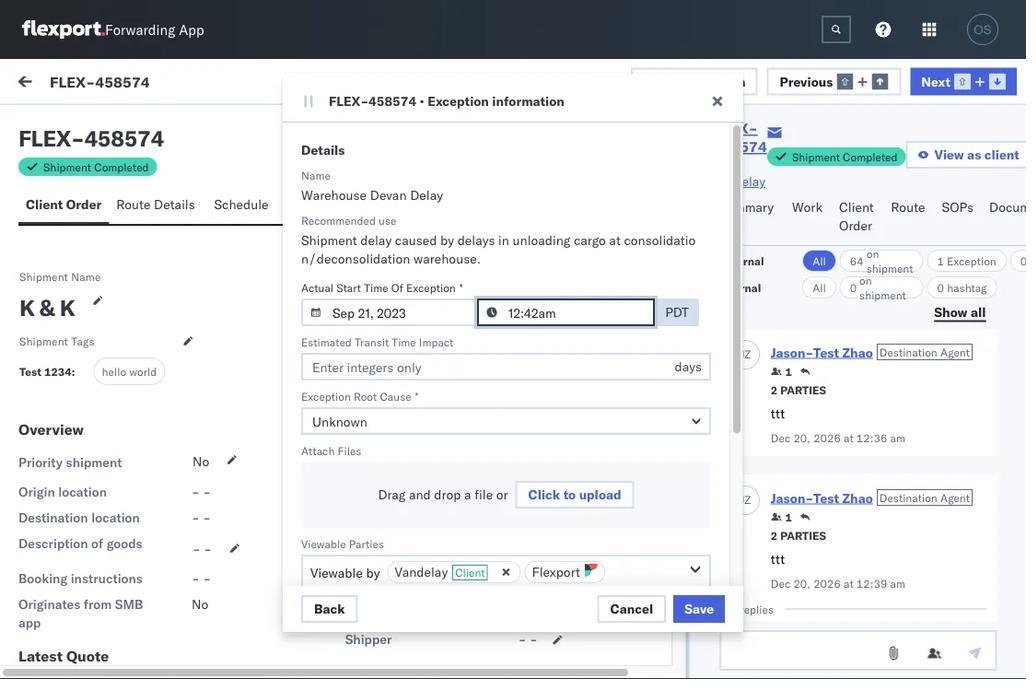 Task type: locate. For each thing, give the bounding box(es) containing it.
1 am from the top
[[890, 431, 905, 445]]

3 am from the top
[[478, 380, 498, 396]]

1 horizontal spatial work
[[832, 160, 856, 174]]

0 horizontal spatial 0
[[850, 281, 856, 294]]

upload
[[579, 487, 622, 503]]

2026 for ttt dec 20, 2026 at 12:39 am
[[813, 577, 841, 591]]

on
[[866, 246, 879, 260], [859, 273, 872, 287]]

no filters applied
[[235, 76, 336, 92]]

message up internal (0)
[[137, 76, 191, 92]]

(0) for internal (0)
[[172, 117, 196, 133]]

0 on shipment
[[850, 273, 906, 302]]

1 horizontal spatial details
[[301, 142, 345, 158]]

1 horizontal spatial route
[[891, 199, 926, 215]]

(0) down message button on the left of the page
[[172, 117, 196, 133]]

1 test from the top
[[55, 480, 78, 496]]

click to upload button
[[516, 481, 635, 509]]

1 vertical spatial jason-test zhao button
[[771, 490, 873, 506]]

internal (0)
[[124, 117, 196, 133]]

message button
[[129, 59, 222, 109]]

1 all from the top
[[812, 254, 826, 268]]

1 vertical spatial date
[[437, 484, 463, 500]]

am for 12:36
[[478, 214, 498, 230]]

(0) for external (0)
[[81, 117, 105, 133]]

0 vertical spatial *
[[460, 281, 463, 294]]

0 vertical spatial date
[[421, 454, 447, 470]]

1 2 from the top
[[771, 383, 778, 397]]

click
[[529, 487, 560, 503]]

shipment
[[792, 150, 840, 164], [43, 160, 91, 174], [301, 232, 357, 248], [19, 270, 68, 283], [19, 334, 68, 348]]

0 vertical spatial am
[[890, 431, 905, 445]]

1 vertical spatial destination
[[879, 491, 937, 505]]

dec 17, 2026, 6:47 pm pst up vandelay client
[[350, 546, 515, 562]]

back button
[[301, 595, 358, 623]]

0 vertical spatial location
[[58, 484, 107, 500]]

20, for dec 20, 2026, 12:35 am pst
[[376, 297, 396, 313]]

1 vertical spatial details
[[154, 196, 195, 212]]

save
[[685, 601, 714, 617]]

dec 8, 2026, 6:39 pm pst
[[350, 629, 507, 645]]

jason- down destination location
[[89, 531, 130, 547]]

message left list
[[214, 117, 268, 133]]

2026, left 12:33
[[399, 380, 435, 396]]

file
[[660, 73, 682, 89], [556, 129, 578, 145]]

0 horizontal spatial vandelay
[[395, 564, 448, 580]]

2026
[[813, 431, 841, 445], [813, 577, 841, 591]]

flex- 458574 for dec 20, 2026, 12:36 am pst
[[790, 214, 876, 230]]

jason-test zhao button down ttt dec 20, 2026 at 12:36 am
[[771, 490, 873, 506]]

location for destination location
[[91, 510, 140, 526]]

jason- down ttt dec 20, 2026 at 12:36 am
[[771, 490, 813, 506]]

details left schedule at left top
[[154, 196, 195, 212]]

2 0 from the left
[[937, 281, 944, 294]]

client down related work item/shipment
[[840, 199, 874, 215]]

shipment down 64 on shipment
[[859, 288, 906, 302]]

seller
[[345, 605, 380, 622]]

external inside button
[[29, 117, 78, 133]]

external down "summary" button
[[719, 254, 764, 268]]

-- : -- -- text field
[[477, 299, 655, 326]]

1 agent from the top
[[940, 346, 970, 359]]

0 horizontal spatial k
[[19, 294, 35, 322]]

all button left "64"
[[802, 250, 836, 272]]

1 for ttt dec 20, 2026 at 12:39 am
[[785, 510, 792, 524]]

0 horizontal spatial name
[[71, 270, 101, 283]]

1 vertical spatial time
[[392, 335, 416, 349]]

jason-test zhao down "flex - 458574"
[[89, 200, 187, 216]]

1 vertical spatial name
[[71, 270, 101, 283]]

1 horizontal spatial message
[[137, 76, 191, 92]]

1 (0) from the left
[[81, 117, 105, 133]]

*
[[460, 281, 463, 294], [415, 389, 419, 403]]

viewable for viewable parties
[[301, 537, 346, 551]]

all button left 0 on shipment
[[802, 276, 836, 299]]

1 vertical spatial 17,
[[376, 546, 396, 562]]

0 vertical spatial destination
[[879, 346, 937, 359]]

1 horizontal spatial parties
[[478, 520, 528, 538]]

target delivery date
[[345, 484, 463, 500]]

0 vertical spatial 2 parties
[[771, 383, 826, 397]]

1 vertical spatial 2 parties
[[771, 529, 826, 543]]

2 vertical spatial am
[[478, 380, 498, 396]]

attach
[[301, 444, 335, 458]]

external for external (0)
[[29, 117, 78, 133]]

am up delays
[[478, 214, 498, 230]]

shipment completed up work
[[792, 150, 898, 164]]

name inside name warehouse devan delay
[[301, 168, 331, 182]]

vandelay down the nominated
[[395, 564, 448, 580]]

20, for dec 20, 2026, 12:36 am pst
[[376, 214, 396, 230]]

0 vertical spatial pm
[[470, 463, 489, 479]]

my work
[[18, 71, 100, 96]]

in
[[499, 232, 510, 248]]

6:47 up drop
[[439, 463, 467, 479]]

by inside recommended use shipment delay caused by delays in unloading cargo at consolidatio n/deconsolidation warehouse.
[[441, 232, 454, 248]]

2 horizontal spatial message
[[214, 117, 268, 133]]

cargo
[[574, 232, 606, 248]]

jason-test zhao up origin location
[[89, 448, 187, 464]]

1 vertical spatial all button
[[802, 276, 836, 299]]

0 vertical spatial order
[[66, 196, 102, 212]]

1 vertical spatial internal
[[719, 281, 761, 294]]

6:47 up vandelay client
[[439, 546, 467, 562]]

1 horizontal spatial vandelay
[[713, 173, 766, 189]]

target
[[345, 484, 383, 500]]

location up goods
[[91, 510, 140, 526]]

2 for ttt dec 20, 2026 at 12:36 am
[[771, 383, 778, 397]]

am right 12:35
[[478, 297, 498, 313]]

at inside ttt dec 20, 2026 at 12:39 am
[[844, 577, 853, 591]]

shipment for 64 on shipment
[[866, 261, 913, 275]]

jason-test zhao down tags
[[89, 365, 187, 381]]

work up external (0)
[[53, 71, 100, 96]]

shipment up test 1234 :
[[19, 334, 68, 348]]

as
[[968, 147, 982, 163]]

documents button
[[319, 188, 404, 224]]

0 vertical spatial time
[[364, 281, 389, 294]]

exception up hashtag
[[947, 254, 996, 268]]

1 am from the top
[[478, 214, 498, 230]]

pm up file
[[470, 463, 489, 479]]

2 k from the left
[[60, 294, 75, 322]]

on inside 0 on shipment
[[859, 273, 872, 287]]

0 vertical spatial 6:47
[[439, 463, 467, 479]]

shipment name
[[19, 270, 101, 283]]

shipment up the &
[[19, 270, 68, 283]]

2 all from the top
[[812, 281, 826, 294]]

1 vertical spatial on
[[859, 273, 872, 287]]

0 for hashtag
[[937, 281, 944, 294]]

2 agent from the top
[[940, 491, 970, 505]]

6:47
[[439, 463, 467, 479], [439, 546, 467, 562]]

0 horizontal spatial route
[[116, 196, 151, 212]]

0 vertical spatial am
[[478, 214, 498, 230]]

0 vertical spatial 1 button
[[771, 364, 792, 379]]

flex- 458574 up "64"
[[790, 214, 876, 230]]

jason-test zhao button
[[771, 344, 873, 361], [771, 490, 873, 506]]

2026, up delivery
[[399, 463, 435, 479]]

2026,
[[399, 214, 435, 230], [399, 297, 435, 313], [399, 380, 435, 396], [399, 463, 435, 479], [399, 546, 435, 562], [391, 629, 427, 645]]

schedule
[[214, 196, 269, 212]]

external down my work
[[29, 117, 78, 133]]

parties up ttt dec 20, 2026 at 12:36 am
[[780, 383, 826, 397]]

2 parties button
[[771, 381, 826, 398], [771, 527, 826, 543]]

0 vertical spatial agent
[[940, 346, 970, 359]]

1 horizontal spatial order
[[840, 217, 873, 234]]

1 vertical spatial test
[[55, 563, 78, 579]]

1 vertical spatial am
[[890, 577, 905, 591]]

2 am from the top
[[890, 577, 905, 591]]

on for 64
[[866, 246, 879, 260]]

priority
[[18, 454, 63, 470]]

4 jason-test zhao from the top
[[89, 448, 187, 464]]

sops
[[942, 199, 974, 215]]

flex- 458574 up vandelay link
[[713, 119, 767, 156]]

flex- 458574 down "64"
[[790, 297, 876, 313]]

1 6:47 from the top
[[439, 463, 467, 479]]

click to upload
[[529, 487, 622, 503]]

1 horizontal spatial client order
[[840, 199, 874, 234]]

jason- up ttt dec 20, 2026 at 12:36 am
[[771, 344, 813, 361]]

vandelay for vandelay
[[713, 173, 766, 189]]

destination location
[[18, 510, 140, 526]]

shipment inside 64 on shipment
[[866, 261, 913, 275]]

destination for ttt dec 20, 2026 at 12:36 am
[[879, 346, 937, 359]]

2023
[[565, 453, 597, 470]]

k & k
[[19, 294, 75, 322]]

1 horizontal spatial k
[[60, 294, 75, 322]]

tags
[[71, 334, 95, 348]]

1 vertical spatial external
[[719, 254, 764, 268]]

2 17, from the top
[[376, 546, 396, 562]]

world
[[129, 364, 157, 378]]

jan 31, 2023
[[519, 453, 597, 470]]

message down "flex - 458574"
[[57, 160, 101, 174]]

flex- 458574
[[713, 119, 767, 156], [790, 214, 876, 230], [790, 297, 876, 313], [790, 380, 876, 396], [790, 463, 876, 479], [790, 629, 876, 645]]

2 2 parties from the top
[[771, 529, 826, 543]]

1 horizontal spatial client
[[455, 566, 485, 580]]

2 parties button up ttt dec 20, 2026 at 12:39 am
[[771, 527, 826, 543]]

0 vertical spatial no
[[235, 76, 252, 92]]

internal inside button
[[124, 117, 169, 133]]

MMM D, YYYY text field
[[301, 299, 479, 326]]

files
[[338, 444, 362, 458]]

:
[[72, 365, 75, 379]]

shipment inside 0 on shipment
[[859, 288, 906, 302]]

use
[[379, 213, 397, 227]]

1 horizontal spatial by
[[441, 232, 454, 248]]

name
[[301, 168, 331, 182], [71, 270, 101, 283]]

2 1 button from the top
[[771, 510, 792, 525]]

0 vertical spatial 2
[[771, 383, 778, 397]]

k right the &
[[60, 294, 75, 322]]

0 vertical spatial viewable
[[301, 537, 346, 551]]

2 am from the top
[[478, 297, 498, 313]]

am
[[890, 431, 905, 445], [890, 577, 905, 591]]

2 2026 from the top
[[813, 577, 841, 591]]

0 vertical spatial 17,
[[376, 463, 396, 479]]

agent for ttt dec 20, 2026 at 12:36 am
[[940, 346, 970, 359]]

flex- 458574 down 12:39
[[790, 629, 876, 645]]

date for target delivery date
[[437, 484, 463, 500]]

flexport. image
[[22, 20, 105, 39]]

all for 64
[[812, 254, 826, 268]]

1 vertical spatial by
[[366, 565, 380, 581]]

work for related
[[832, 160, 856, 174]]

0 horizontal spatial parties
[[349, 537, 384, 551]]

test right priority shipment
[[130, 448, 155, 464]]

1 0 from the left
[[850, 281, 856, 294]]

4 resize handle column header from the left
[[980, 154, 1002, 679]]

1 button up ttt dec 20, 2026 at 12:39 am
[[771, 510, 792, 525]]

1 horizontal spatial name
[[301, 168, 331, 182]]

1 horizontal spatial external
[[719, 254, 764, 268]]

1 vertical spatial order
[[840, 217, 873, 234]]

test down priority shipment
[[55, 480, 78, 496]]

0 up show
[[937, 281, 944, 294]]

jason-test zhao
[[89, 200, 187, 216], [89, 282, 187, 299], [89, 365, 187, 381], [89, 448, 187, 464], [89, 531, 187, 547], [89, 614, 187, 630]]

0 vertical spatial internal
[[124, 117, 169, 133]]

2 2 from the top
[[771, 529, 778, 543]]

route
[[116, 196, 151, 212], [891, 199, 926, 215]]

2 jason-test zhao destination agent from the top
[[771, 490, 970, 506]]

2 vertical spatial 1
[[785, 510, 792, 524]]

0 inside 0 on shipment
[[850, 281, 856, 294]]

ttt
[[55, 231, 69, 247], [55, 314, 69, 330], [771, 406, 785, 422], [771, 552, 785, 568]]

viewable up viewable by
[[301, 537, 346, 551]]

liu
[[94, 646, 114, 662]]

os button
[[962, 8, 1004, 51]]

all left 0 on shipment
[[812, 281, 826, 294]]

2 for ttt dec 20, 2026 at 12:39 am
[[771, 529, 778, 543]]

0 vertical spatial test
[[55, 480, 78, 496]]

0 vertical spatial dec 17, 2026, 6:47 pm pst
[[350, 463, 515, 479]]

0 horizontal spatial time
[[364, 281, 389, 294]]

1 vertical spatial 2 parties button
[[771, 527, 826, 543]]

12:36
[[439, 214, 475, 230], [856, 431, 887, 445]]

jason-test zhao down 'smb'
[[89, 614, 187, 630]]

1 jason-test zhao destination agent from the top
[[771, 344, 970, 361]]

jason-test zhao destination agent down 0 on shipment
[[771, 344, 970, 361]]

1 button up ttt dec 20, 2026 at 12:36 am
[[771, 364, 792, 379]]

summary button
[[712, 191, 785, 245]]

at for ttt dec 20, 2026 at 12:36 am
[[844, 431, 853, 445]]

pst up in
[[501, 214, 524, 230]]

2 parties up ttt dec 20, 2026 at 12:36 am
[[771, 383, 826, 397]]

1 vertical spatial am
[[478, 297, 498, 313]]

2026 inside ttt dec 20, 2026 at 12:39 am
[[813, 577, 841, 591]]

by up warehouse.
[[441, 232, 454, 248]]

route down item/shipment
[[891, 199, 926, 215]]

0 vertical spatial by
[[441, 232, 454, 248]]

pm right 6:39
[[462, 629, 481, 645]]

parties down or on the left of the page
[[478, 520, 528, 538]]

flex- 458574 down ttt dec 20, 2026 at 12:36 am
[[790, 463, 876, 479]]

completed right related
[[843, 150, 898, 164]]

parties up ttt dec 20, 2026 at 12:39 am
[[780, 529, 826, 543]]

client-nominated parties
[[345, 520, 528, 538]]

1 2 parties button from the top
[[771, 381, 826, 398]]

hashtag
[[947, 281, 987, 294]]

1 2026 from the top
[[813, 431, 841, 445]]

1 button
[[771, 364, 792, 379], [771, 510, 792, 525]]

0 vertical spatial work
[[53, 71, 100, 96]]

message for message button on the left of the page
[[137, 76, 191, 92]]

previous
[[780, 73, 833, 89]]

2 parties button up ttt dec 20, 2026 at 12:36 am
[[771, 381, 826, 398]]

2 vertical spatial at
[[844, 577, 853, 591]]

20, for dec 20, 2026, 12:33 am pst
[[376, 380, 396, 396]]

0 vertical spatial all
[[812, 254, 826, 268]]

0 vertical spatial 2 parties button
[[771, 381, 826, 398]]

3 resize handle column header from the left
[[759, 154, 782, 679]]

order for right client order "button"
[[840, 217, 873, 234]]

1 jason-test zhao button from the top
[[771, 344, 873, 361]]

0 horizontal spatial internal
[[124, 117, 169, 133]]

2 jason-test zhao button from the top
[[771, 490, 873, 506]]

2 parties from the top
[[780, 529, 826, 543]]

1 vertical spatial jason-test zhao destination agent
[[771, 490, 970, 506]]

location up destination location
[[58, 484, 107, 500]]

client down flex
[[26, 196, 63, 212]]

pst down or on the left of the page
[[493, 546, 515, 562]]

31,
[[542, 453, 562, 470]]

0 vertical spatial exception
[[686, 73, 746, 89]]

vandelay up summary
[[713, 173, 766, 189]]

2 parties for ttt dec 20, 2026 at 12:39 am
[[771, 529, 826, 543]]

internal down message button on the left of the page
[[124, 117, 169, 133]]

0 vertical spatial message
[[137, 76, 191, 92]]

route details button
[[109, 188, 207, 224]]

1 up ttt dec 20, 2026 at 12:36 am
[[785, 365, 792, 379]]

name up k & k
[[71, 270, 101, 283]]

time
[[364, 281, 389, 294], [392, 335, 416, 349]]

message
[[137, 76, 191, 92], [214, 117, 268, 133], [57, 160, 101, 174]]

0 horizontal spatial order
[[66, 196, 102, 212]]

1 k from the left
[[19, 294, 35, 322]]

all button
[[802, 250, 836, 272], [802, 276, 836, 299]]

upload
[[306, 129, 350, 145]]

schedule button
[[207, 188, 279, 224]]

0 horizontal spatial file exception
[[556, 129, 642, 145]]

client
[[26, 196, 63, 212], [840, 199, 874, 215], [455, 566, 485, 580]]

0 horizontal spatial *
[[415, 389, 419, 403]]

all left "64"
[[812, 254, 826, 268]]

work right related
[[832, 160, 856, 174]]

1 1 button from the top
[[771, 364, 792, 379]]

Enter integers only number field
[[301, 353, 711, 381]]

1 parties from the top
[[780, 383, 826, 397]]

external for external
[[719, 254, 764, 268]]

client order down flex
[[26, 196, 102, 212]]

1 up 0 hashtag
[[937, 254, 944, 268]]

date left "a"
[[437, 484, 463, 500]]

dec 20, 2026, 12:33 am pst
[[350, 380, 524, 396]]

details
[[301, 142, 345, 158], [154, 196, 195, 212]]

on down "64"
[[859, 273, 872, 287]]

0 horizontal spatial (0)
[[81, 117, 105, 133]]

at inside ttt dec 20, 2026 at 12:36 am
[[844, 431, 853, 445]]

shipment for 0 on shipment
[[859, 288, 906, 302]]

0 down "64"
[[850, 281, 856, 294]]

2 resize handle column header from the left
[[539, 154, 561, 679]]

order for client order "button" to the left
[[66, 196, 102, 212]]

test right of
[[130, 531, 155, 547]]

route for route
[[891, 199, 926, 215]]

0 horizontal spatial exception
[[581, 129, 642, 145]]

shipment down flex
[[43, 160, 91, 174]]

2 2 parties button from the top
[[771, 527, 826, 543]]

am inside ttt dec 20, 2026 at 12:36 am
[[890, 431, 905, 445]]

2026 for ttt dec 20, 2026 at 12:36 am
[[813, 431, 841, 445]]

internal down "summary" button
[[719, 281, 761, 294]]

1 button for ttt dec 20, 2026 at 12:36 am
[[771, 364, 792, 379]]

flex- 458574 link
[[713, 119, 767, 156]]

1 vertical spatial parties
[[780, 529, 826, 543]]

1 vertical spatial agent
[[940, 491, 970, 505]]

by up seller
[[366, 565, 380, 581]]

2 vertical spatial message
[[57, 160, 101, 174]]

2 jason-test zhao from the top
[[89, 282, 187, 299]]

vandelay link
[[713, 172, 766, 191]]

internal for internal
[[719, 281, 761, 294]]

2026 inside ttt dec 20, 2026 at 12:36 am
[[813, 431, 841, 445]]

1 vertical spatial work
[[832, 160, 856, 174]]

2 all button from the top
[[802, 276, 836, 299]]

app
[[179, 21, 204, 38]]

z
[[66, 202, 72, 213], [66, 285, 72, 296], [744, 348, 751, 362], [66, 367, 72, 379], [66, 450, 72, 462], [744, 493, 751, 507], [66, 533, 72, 545]]

am inside ttt dec 20, 2026 at 12:39 am
[[890, 577, 905, 591]]

route down "flex - 458574"
[[116, 196, 151, 212]]

0 for on
[[850, 281, 856, 294]]

&
[[40, 294, 55, 322]]

j
[[63, 202, 66, 213], [740, 348, 744, 362], [63, 367, 66, 379], [63, 450, 66, 462], [740, 493, 744, 507], [63, 533, 66, 545]]

viewable down viewable parties
[[311, 565, 363, 581]]

2 (0) from the left
[[172, 117, 196, 133]]

jason-test zhao button up ttt dec 20, 2026 at 12:36 am
[[771, 344, 873, 361]]

k
[[19, 294, 35, 322], [60, 294, 75, 322]]

17, down client-
[[376, 546, 396, 562]]

agent for ttt dec 20, 2026 at 12:39 am
[[940, 491, 970, 505]]

1 all button from the top
[[802, 250, 836, 272]]

at
[[609, 232, 621, 248], [844, 431, 853, 445], [844, 577, 853, 591]]

0 vertical spatial name
[[301, 168, 331, 182]]

shipment completed
[[792, 150, 898, 164], [43, 160, 149, 174]]

2026, right 8,
[[391, 629, 427, 645]]

1 vertical spatial 12:36
[[856, 431, 887, 445]]

name up 'warehouse'
[[301, 168, 331, 182]]

1 2 parties from the top
[[771, 383, 826, 397]]

2 parties button for ttt dec 20, 2026 at 12:39 am
[[771, 527, 826, 543]]

2 parties
[[771, 383, 826, 397], [771, 529, 826, 543]]

2 vertical spatial destination
[[18, 510, 88, 526]]

2 up ttt dec 20, 2026 at 12:36 am
[[771, 383, 778, 397]]

0 vertical spatial file exception
[[660, 73, 746, 89]]

date for cargo ready date
[[421, 454, 447, 470]]

am for ttt dec 20, 2026 at 12:39 am
[[890, 577, 905, 591]]

0 horizontal spatial details
[[154, 196, 195, 212]]

completed down "flex - 458574"
[[94, 160, 149, 174]]

0 vertical spatial all button
[[802, 250, 836, 272]]

completed
[[843, 150, 898, 164], [94, 160, 149, 174]]

smb
[[115, 596, 143, 612]]

resize handle column header
[[319, 154, 341, 679], [539, 154, 561, 679], [759, 154, 782, 679], [980, 154, 1002, 679]]

time right transit
[[392, 335, 416, 349]]

all button for 0
[[802, 276, 836, 299]]

0 horizontal spatial client order button
[[18, 188, 109, 224]]

on inside 64 on shipment
[[866, 246, 879, 260]]

0 vertical spatial jason-test zhao destination agent
[[771, 344, 970, 361]]

client order up "64"
[[840, 199, 874, 234]]

exception left root on the bottom of page
[[301, 389, 351, 403]]

* right the cause
[[415, 389, 419, 403]]

filters
[[255, 76, 289, 92]]

1 vertical spatial all
[[812, 281, 826, 294]]

None text field
[[822, 16, 851, 43], [719, 630, 997, 671], [822, 16, 851, 43], [719, 630, 997, 671]]

location for origin location
[[58, 484, 107, 500]]

1 horizontal spatial file
[[660, 73, 682, 89]]

order inside client order
[[840, 217, 873, 234]]

1 vertical spatial 2
[[771, 529, 778, 543]]

test left 1234
[[19, 365, 41, 379]]



Task type: describe. For each thing, give the bounding box(es) containing it.
exception right •
[[428, 93, 489, 109]]

flex- 458574 for dec 17, 2026, 6:47 pm pst
[[790, 463, 876, 479]]

drag and drop a file or
[[378, 487, 508, 503]]

shipment inside recommended use shipment delay caused by delays in unloading cargo at consolidatio n/deconsolidation warehouse.
[[301, 232, 357, 248]]

jason- right :
[[89, 365, 130, 381]]

am for 12:33
[[478, 380, 498, 396]]

1 dec 17, 2026, 6:47 pm pst from the top
[[350, 463, 515, 479]]

2026, up the caused
[[399, 214, 435, 230]]

cancel button
[[598, 595, 666, 623]]

6 jason-test zhao from the top
[[89, 614, 187, 630]]

drag
[[378, 487, 406, 503]]

all
[[971, 304, 986, 320]]

2026, up vandelay client
[[399, 546, 435, 562]]

latest quote
[[18, 647, 109, 665]]

message for message list
[[214, 117, 268, 133]]

flex - 458574
[[18, 124, 164, 152]]

--
[[519, 483, 535, 499]]

1234
[[44, 365, 72, 379]]

all button for 64
[[802, 250, 836, 272]]

item/shipment
[[859, 160, 934, 174]]

test down 'smb'
[[130, 614, 155, 630]]

ttt inside ttt dec 20, 2026 at 12:39 am
[[771, 552, 785, 568]]

dates
[[345, 420, 386, 439]]

0 vertical spatial 12:36
[[439, 214, 475, 230]]

jason-test zhao destination agent for ttt dec 20, 2026 at 12:39 am
[[771, 490, 970, 506]]

pdt
[[665, 304, 689, 320]]

1 horizontal spatial client order button
[[832, 191, 884, 245]]

name warehouse devan delay
[[301, 168, 443, 203]]

from
[[84, 596, 112, 612]]

1 horizontal spatial shipment completed
[[792, 150, 898, 164]]

pst up unknown text box
[[501, 380, 524, 396]]

viewable parties
[[301, 537, 384, 551]]

show
[[934, 304, 968, 320]]

destination for ttt dec 20, 2026 at 12:39 am
[[879, 491, 937, 505]]

recommended use shipment delay caused by delays in unloading cargo at consolidatio n/deconsolidation warehouse.
[[301, 213, 696, 267]]

forwarding
[[105, 21, 175, 38]]

am for ttt dec 20, 2026 at 12:36 am
[[890, 431, 905, 445]]

1 horizontal spatial completed
[[843, 150, 898, 164]]

8 replies
[[730, 603, 774, 616]]

flex- 458574 for dec 20, 2026, 12:33 am pst
[[790, 380, 876, 396]]

dec inside ttt dec 20, 2026 at 12:36 am
[[771, 431, 790, 445]]

viewable for viewable by
[[311, 565, 363, 581]]

bol
[[286, 196, 311, 212]]

1 vertical spatial pm
[[470, 546, 489, 562]]

next
[[922, 73, 951, 89]]

time for start
[[364, 281, 389, 294]]

devan
[[370, 187, 407, 203]]

exception root cause *
[[301, 389, 419, 403]]

route button
[[884, 191, 935, 245]]

12:35
[[439, 297, 475, 313]]

next button
[[911, 67, 1017, 95]]

impact
[[419, 335, 454, 349]]

or
[[496, 487, 508, 503]]

6:39
[[431, 629, 459, 645]]

1 button for ttt dec 20, 2026 at 12:39 am
[[771, 510, 792, 525]]

jason-test zhao button for ttt dec 20, 2026 at 12:39 am
[[771, 490, 873, 506]]

client order for client order "button" to the left
[[26, 196, 102, 212]]

5 jason-test zhao from the top
[[89, 531, 187, 547]]

2 vertical spatial shipment
[[66, 454, 122, 470]]

1 exception
[[937, 254, 996, 268]]

root
[[354, 389, 377, 403]]

a
[[464, 487, 471, 503]]

flexport
[[532, 564, 580, 580]]

64
[[850, 254, 863, 268]]

my
[[18, 71, 48, 96]]

document
[[353, 129, 417, 145]]

0 vertical spatial details
[[301, 142, 345, 158]]

jason-test zhao button for ttt dec 20, 2026 at 12:36 am
[[771, 344, 873, 361]]

warehouse
[[301, 187, 367, 203]]

jason-test zhao destination agent for ttt dec 20, 2026 at 12:36 am
[[771, 344, 970, 361]]

test down internal (0) button
[[130, 200, 155, 216]]

time for transit
[[392, 335, 416, 349]]

0 vertical spatial file
[[660, 73, 682, 89]]

internal for internal (0)
[[124, 117, 169, 133]]

ttt inside ttt dec 20, 2026 at 12:36 am
[[771, 406, 785, 422]]

1 vertical spatial file exception
[[556, 129, 642, 145]]

pst right 6:39
[[485, 629, 507, 645]]

•
[[420, 93, 425, 109]]

jason- down from
[[89, 614, 130, 630]]

12:33
[[439, 380, 475, 396]]

previous button
[[767, 67, 901, 95]]

1 17, from the top
[[376, 463, 396, 479]]

vandelay for vandelay client
[[395, 564, 448, 580]]

client inside vandelay client
[[455, 566, 485, 580]]

client order for right client order "button"
[[840, 199, 874, 234]]

message list
[[214, 117, 294, 133]]

applied
[[293, 76, 336, 92]]

view
[[935, 147, 964, 163]]

booking instructions
[[18, 570, 143, 587]]

test up world
[[130, 282, 155, 299]]

attach files
[[301, 444, 362, 458]]

2 6:47 from the top
[[439, 546, 467, 562]]

Unknown text field
[[301, 407, 711, 435]]

jason- up tags
[[89, 282, 130, 299]]

1 jason-test zhao from the top
[[89, 200, 187, 216]]

show all
[[934, 304, 986, 320]]

transit
[[355, 335, 389, 349]]

cause
[[380, 389, 412, 403]]

12:39
[[856, 577, 887, 591]]

client-
[[345, 520, 397, 538]]

cargo ready date
[[345, 454, 447, 470]]

buyer
[[345, 580, 380, 596]]

0 horizontal spatial client
[[26, 196, 63, 212]]

3 jason-test zhao from the top
[[89, 365, 187, 381]]

related
[[791, 160, 829, 174]]

message list button
[[207, 109, 301, 145]]

delays
[[458, 232, 495, 248]]

am for 12:35
[[478, 297, 498, 313]]

test up ttt dec 20, 2026 at 12:36 am
[[813, 344, 839, 361]]

os
[[974, 23, 992, 36]]

1 for ttt dec 20, 2026 at 12:36 am
[[785, 365, 792, 379]]

20, inside ttt dec 20, 2026 at 12:36 am
[[793, 431, 810, 445]]

view as client
[[935, 147, 1020, 163]]

jason- up origin location
[[89, 448, 130, 464]]

pst up or on the left of the page
[[493, 463, 515, 479]]

20, inside ttt dec 20, 2026 at 12:39 am
[[793, 577, 810, 591]]

all for 0
[[812, 281, 826, 294]]

tao
[[69, 646, 90, 662]]

messages
[[412, 196, 470, 212]]

start
[[337, 281, 361, 294]]

hello world
[[102, 364, 157, 378]]

2 vertical spatial pm
[[462, 629, 481, 645]]

pst right 12:35
[[501, 297, 524, 313]]

messages button
[[404, 188, 480, 224]]

1 horizontal spatial exception
[[686, 73, 746, 89]]

jason- down "flex - 458574"
[[89, 200, 130, 216]]

2 parties button for ttt dec 20, 2026 at 12:36 am
[[771, 381, 826, 398]]

origin location
[[18, 484, 107, 500]]

dec 20, 2026, 12:36 am pst
[[350, 214, 524, 230]]

dec inside ttt dec 20, 2026 at 12:39 am
[[771, 577, 790, 591]]

work button
[[785, 191, 832, 245]]

0 horizontal spatial shipment completed
[[43, 160, 149, 174]]

test 1234 :
[[19, 365, 75, 379]]

8
[[730, 603, 737, 616]]

0 vertical spatial 1
[[937, 254, 944, 268]]

0 horizontal spatial completed
[[94, 160, 149, 174]]

at inside recommended use shipment delay caused by delays in unloading cargo at consolidatio n/deconsolidation warehouse.
[[609, 232, 621, 248]]

parties for ttt dec 20, 2026 at 12:39 am
[[780, 529, 826, 543]]

view as client button
[[906, 141, 1027, 169]]

instructions
[[71, 570, 143, 587]]

replies
[[740, 603, 774, 616]]

recommended
[[301, 213, 376, 227]]

cancel
[[610, 601, 654, 617]]

information
[[492, 93, 565, 109]]

exception up dec 20, 2026, 12:35 am pst
[[406, 281, 456, 294]]

caused
[[395, 232, 437, 248]]

route for route details
[[116, 196, 151, 212]]

0 horizontal spatial by
[[366, 565, 380, 581]]

0 horizontal spatial file
[[556, 129, 578, 145]]

12:36 inside ttt dec 20, 2026 at 12:36 am
[[856, 431, 887, 445]]

1 resize handle column header from the left
[[319, 154, 341, 679]]

2 parties for ttt dec 20, 2026 at 12:36 am
[[771, 383, 826, 397]]

flexport button
[[525, 561, 605, 583]]

test down ttt dec 20, 2026 at 12:36 am
[[813, 490, 839, 506]]

parties for ttt dec 20, 2026 at 12:36 am
[[780, 383, 826, 397]]

file
[[475, 487, 493, 503]]

delay
[[361, 232, 392, 248]]

2 dec 17, 2026, 6:47 pm pst from the top
[[350, 546, 515, 562]]

1 horizontal spatial *
[[460, 281, 463, 294]]

hello
[[102, 364, 126, 378]]

2 horizontal spatial client
[[840, 199, 874, 215]]

at for ttt dec 20, 2026 at 12:39 am
[[844, 577, 853, 591]]

work for my
[[53, 71, 100, 96]]

test right hello
[[130, 365, 155, 381]]

flex- 458574 for dec 20, 2026, 12:35 am pst
[[790, 297, 876, 313]]

work
[[793, 199, 823, 215]]

1 vertical spatial no
[[193, 453, 209, 470]]

shipment up work
[[792, 150, 840, 164]]

client
[[985, 147, 1020, 163]]

details inside button
[[154, 196, 195, 212]]

on for 0
[[859, 273, 872, 287]]

2 vertical spatial no
[[192, 596, 208, 612]]

0 hashtag
[[937, 281, 987, 294]]

estimated transit time impact
[[301, 335, 454, 349]]

nominated
[[397, 520, 475, 538]]

flex- 458574 for dec 8, 2026, 6:39 pm pst
[[790, 629, 876, 645]]

warehouse.
[[414, 251, 481, 267]]

0 horizontal spatial message
[[57, 160, 101, 174]]

2026, down of
[[399, 297, 435, 313]]

list
[[271, 117, 294, 133]]

2 test from the top
[[55, 563, 78, 579]]

docum button
[[982, 191, 1027, 245]]

drop
[[434, 487, 461, 503]]



Task type: vqa. For each thing, say whether or not it's contained in the screenshot.
PROFILE button
no



